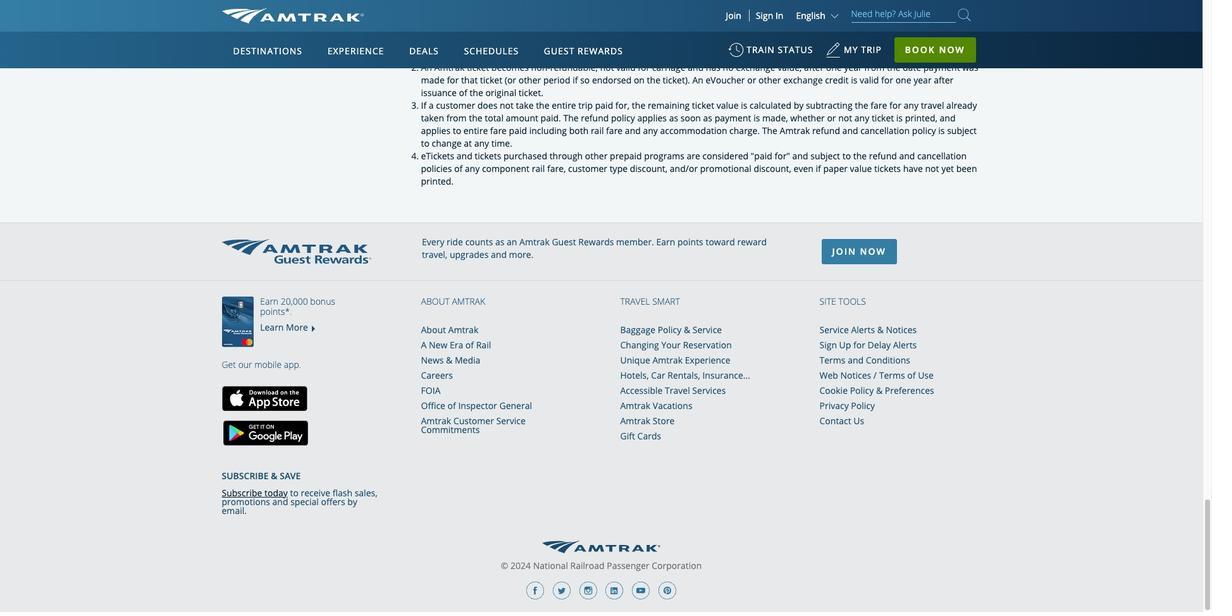 Task type: vqa. For each thing, say whether or not it's contained in the screenshot.
19104-
no



Task type: locate. For each thing, give the bounding box(es) containing it.
rewards left member.
[[579, 236, 614, 248]]

service up up
[[820, 324, 849, 336]]

and/or
[[670, 163, 698, 175]]

destinations button
[[228, 34, 308, 69]]

0 horizontal spatial have
[[494, 36, 514, 48]]

0 vertical spatial ride
[[493, 49, 510, 61]]

after up travel
[[934, 74, 954, 86]]

a right if
[[429, 99, 434, 111]]

on
[[634, 74, 645, 86]]

about up new at the bottom left of the page
[[421, 324, 446, 336]]

1 horizontal spatial earn
[[657, 236, 676, 248]]

experience inside baggage policy & service changing your reservation unique amtrak experience hotels, car rentals, insurance... accessible travel services amtrak vacations amtrak store gift cards
[[685, 354, 731, 366]]

notices up delay
[[887, 324, 917, 336]]

amtrak on youtube image
[[632, 582, 650, 600]]

accessible travel services link
[[621, 385, 726, 397]]

application inside banner
[[269, 106, 573, 283]]

careers
[[421, 370, 453, 382]]

fare,
[[547, 163, 566, 175]]

and down already on the top of page
[[940, 112, 956, 124]]

1 horizontal spatial join
[[833, 245, 857, 258]]

0 vertical spatial notices
[[887, 324, 917, 336]]

pinterest image
[[659, 582, 676, 600]]

of inside service alerts & notices sign up for delay alerts terms and conditions web notices / terms of use cookie policy & preferences privacy policy contact us
[[908, 370, 916, 382]]

1 about from the top
[[421, 295, 450, 308]]

& up changing your reservation link
[[684, 324, 691, 336]]

one down date
[[896, 74, 912, 86]]

travel inside baggage policy & service changing your reservation unique amtrak experience hotels, car rentals, insurance... accessible travel services amtrak vacations amtrak store gift cards
[[665, 385, 690, 397]]

amtrak image
[[222, 8, 364, 23], [543, 541, 661, 554]]

applies down remaining
[[638, 112, 667, 124]]

service inside baggage policy & service changing your reservation unique amtrak experience hotels, car rentals, insurance... accessible travel services amtrak vacations amtrak store gift cards
[[693, 324, 722, 336]]

privacy policy link
[[820, 400, 875, 412]]

printed,
[[906, 112, 938, 124]]

0 vertical spatial policy
[[611, 112, 635, 124]]

1 horizontal spatial customer
[[568, 163, 608, 175]]

by inside cancellation fees have a minimum of $5.00 and a maximum of $250.00 per transaction (maximum of $250.00 does not apply to monthly or multi-ride tickets). an amtrak ticket becomes non-refundable, not valid for carriage and has no exchange value, after one year from the date payment was made for that ticket (or other period if so endorsed on the ticket). an evoucher or other exchange credit is valid for one year after issuance of the original ticket. if a customer does not take the entire trip paid for, the remaining ticket value is calculated by subtracting the fare for any travel already taken from the total amount paid. the refund policy applies as soon as payment is made, whether or not any ticket is printed, and applies to entire fare paid including both rail fare and any accommodation charge. the amtrak refund and cancellation policy is subject to change at any time. etickets and tickets purchased through other prepaid programs are considered "paid for" and subject to the refund and cancellation policies of any component rail fare, customer type discount, and/or promotional discount, even if paper value tickets have not yet been printed.
[[794, 99, 804, 111]]

baggage
[[621, 324, 656, 336]]

cancellation down the printed,
[[861, 125, 910, 137]]

amtrak image inside banner
[[222, 8, 364, 23]]

already
[[947, 99, 978, 111]]

amtrak guest rewards image
[[222, 239, 371, 264]]

your
[[662, 339, 681, 351]]

footer containing every ride counts as an amtrak guest rewards member. earn points toward reward travel, upgrades and more.
[[0, 223, 1203, 613]]

year down my
[[845, 61, 863, 73]]

year down date
[[914, 74, 932, 86]]

if left so
[[573, 74, 578, 86]]

exchange down value, at the right top
[[784, 74, 823, 86]]

1 horizontal spatial travel
[[665, 385, 690, 397]]

1 vertical spatial amtrak image
[[543, 541, 661, 554]]

1 vertical spatial rewards
[[579, 236, 614, 248]]

as right soon
[[704, 112, 713, 124]]

and left more.
[[491, 249, 507, 261]]

email.
[[222, 505, 247, 517]]

contact
[[820, 415, 852, 427]]

in
[[776, 9, 784, 22]]

an right ticket).
[[693, 74, 704, 86]]

paid
[[595, 99, 614, 111], [509, 125, 527, 137]]

0 horizontal spatial the
[[564, 112, 579, 124]]

1 horizontal spatial does
[[874, 36, 894, 48]]

join up the per
[[726, 9, 742, 22]]

0 vertical spatial applies
[[638, 112, 667, 124]]

corporation
[[652, 560, 702, 572]]

train status
[[747, 44, 814, 56]]

0 vertical spatial subject
[[948, 125, 977, 137]]

1 horizontal spatial service
[[693, 324, 722, 336]]

(or
[[505, 74, 517, 86]]

fare right the 'subtracting'
[[871, 99, 888, 111]]

ticket up original
[[480, 74, 503, 86]]

terms
[[820, 354, 846, 366], [880, 370, 906, 382]]

to down save
[[290, 487, 299, 499]]

0 horizontal spatial terms
[[820, 354, 846, 366]]

to up paper
[[843, 150, 851, 162]]

1 vertical spatial tickets
[[875, 163, 901, 175]]

1 vertical spatial travel
[[665, 385, 690, 397]]

rentals,
[[668, 370, 701, 382]]

for,
[[616, 99, 630, 111]]

0 horizontal spatial cancellation
[[861, 125, 910, 137]]

and down up
[[848, 354, 864, 366]]

service alerts & notices link
[[820, 324, 917, 336]]

0 vertical spatial one
[[827, 61, 842, 73]]

unique
[[621, 354, 651, 366]]

0 vertical spatial amtrak image
[[222, 8, 364, 23]]

0 vertical spatial earn
[[657, 236, 676, 248]]

join left now on the right of page
[[833, 245, 857, 258]]

1 vertical spatial alerts
[[894, 339, 917, 351]]

if right even
[[816, 163, 821, 175]]

2 about from the top
[[421, 324, 446, 336]]

earn left 'points'
[[657, 236, 676, 248]]

about inside 'about amtrak a new era of rail news & media careers foia office of inspector general amtrak customer service commitments'
[[421, 324, 446, 336]]

customer down through
[[568, 163, 608, 175]]

purchased
[[504, 150, 548, 162]]

1 horizontal spatial discount,
[[754, 163, 792, 175]]

footer containing subscribe & save
[[222, 446, 383, 517]]

sign left up
[[820, 339, 837, 351]]

search icon image
[[959, 6, 971, 23]]

from
[[865, 61, 885, 73], [447, 112, 467, 124]]

ride up becomes
[[493, 49, 510, 61]]

1 vertical spatial entire
[[464, 125, 488, 137]]

amount
[[506, 112, 539, 124]]

entire up paid.
[[552, 99, 576, 111]]

changing your reservation link
[[621, 339, 732, 351]]

to right apply
[[938, 36, 946, 48]]

alerts up the conditions
[[894, 339, 917, 351]]

tickets down time.
[[475, 150, 502, 162]]

1 horizontal spatial entire
[[552, 99, 576, 111]]

about up the about amtrak link
[[421, 295, 450, 308]]

travel up vacations
[[665, 385, 690, 397]]

of left $5.00
[[565, 36, 574, 48]]

have
[[494, 36, 514, 48], [904, 163, 923, 175]]

application
[[269, 106, 573, 283]]

0 horizontal spatial an
[[421, 61, 432, 73]]

discount,
[[630, 163, 668, 175], [754, 163, 792, 175]]

to
[[938, 36, 946, 48], [453, 125, 462, 137], [421, 137, 430, 149], [843, 150, 851, 162], [290, 487, 299, 499]]

of down that
[[459, 87, 468, 99]]

one up credit
[[827, 61, 842, 73]]

policy down the printed,
[[913, 125, 937, 137]]

0 vertical spatial valid
[[617, 61, 636, 73]]

1 horizontal spatial by
[[794, 99, 804, 111]]

notices
[[887, 324, 917, 336], [841, 370, 872, 382]]

1 $250.00 from the left
[[681, 36, 714, 48]]

0 horizontal spatial amtrak image
[[222, 8, 364, 23]]

1 vertical spatial experience
[[685, 354, 731, 366]]

prepaid
[[610, 150, 642, 162]]

site tools
[[820, 295, 866, 308]]

or
[[458, 49, 467, 61], [748, 74, 757, 86], [828, 112, 837, 124]]

1 horizontal spatial cancellation
[[918, 150, 967, 162]]

trip
[[862, 44, 882, 56]]

2 discount, from the left
[[754, 163, 792, 175]]

0 vertical spatial alerts
[[852, 324, 875, 336]]

entire
[[552, 99, 576, 111], [464, 125, 488, 137]]

more.
[[509, 249, 534, 261]]

remaining
[[648, 99, 690, 111]]

not down original
[[500, 99, 514, 111]]

office
[[421, 400, 446, 412]]

an
[[421, 61, 432, 73], [693, 74, 704, 86]]

by up "whether"
[[794, 99, 804, 111]]

banner
[[0, 0, 1203, 292]]

guest inside the every ride counts as an amtrak guest rewards member. earn points toward reward travel, upgrades and more.
[[552, 236, 576, 248]]

0 vertical spatial rail
[[591, 125, 604, 137]]

ride
[[493, 49, 510, 61], [447, 236, 463, 248]]

1 horizontal spatial $250.00
[[839, 36, 872, 48]]

footer
[[0, 223, 1203, 613], [222, 446, 383, 517]]

join for join now
[[833, 245, 857, 258]]

been
[[957, 163, 978, 175]]

guest rewards button
[[539, 34, 628, 69]]

guest inside popup button
[[544, 45, 575, 57]]

1 vertical spatial subject
[[811, 150, 841, 162]]

0 horizontal spatial value
[[717, 99, 739, 111]]

applies down taken
[[421, 125, 451, 137]]

mobile
[[255, 359, 282, 371]]

amtrak on instagram image
[[580, 582, 597, 600]]

made,
[[763, 112, 788, 124]]

1 horizontal spatial paid
[[595, 99, 614, 111]]

not left yet
[[926, 163, 940, 175]]

for left that
[[447, 74, 459, 86]]

the down made,
[[763, 125, 778, 137]]

1 vertical spatial applies
[[421, 125, 451, 137]]

0 horizontal spatial rail
[[532, 163, 545, 175]]

2 horizontal spatial or
[[828, 112, 837, 124]]

an up made
[[421, 61, 432, 73]]

cancellation
[[421, 36, 472, 48]]

other left prepaid
[[585, 150, 608, 162]]

join now
[[833, 245, 887, 258]]

1 vertical spatial valid
[[860, 74, 879, 86]]

a left maximum
[[619, 36, 624, 48]]

rewards up refundable,
[[578, 45, 623, 57]]

travel up "baggage"
[[621, 295, 650, 308]]

1 vertical spatial notices
[[841, 370, 872, 382]]

1 vertical spatial join
[[833, 245, 857, 258]]

national
[[533, 560, 568, 572]]

for
[[638, 61, 650, 73], [447, 74, 459, 86], [882, 74, 894, 86], [890, 99, 902, 111], [854, 339, 866, 351]]

20,000
[[281, 295, 308, 308]]

0 vertical spatial customer
[[436, 99, 475, 111]]

notices down terms and conditions link
[[841, 370, 872, 382]]

up
[[840, 339, 852, 351]]

policy down /
[[850, 385, 874, 397]]

payment down book now
[[924, 61, 961, 73]]

cancellation up yet
[[918, 150, 967, 162]]

& down a new era of rail "link"
[[446, 354, 453, 366]]

1 horizontal spatial the
[[763, 125, 778, 137]]

terms down the conditions
[[880, 370, 906, 382]]

get our mobile app.
[[222, 359, 301, 371]]

amtrak on facebook image
[[527, 582, 545, 600]]

whether
[[791, 112, 825, 124]]

as left an
[[496, 236, 505, 248]]

charge.
[[730, 125, 760, 137]]

0 vertical spatial by
[[794, 99, 804, 111]]

paid left for, at the right of page
[[595, 99, 614, 111]]

earn 20,000 bonus points*. learn more
[[260, 295, 335, 334]]

is
[[851, 74, 858, 86], [741, 99, 748, 111], [754, 112, 760, 124], [897, 112, 903, 124], [939, 125, 945, 137]]

1 vertical spatial guest
[[552, 236, 576, 248]]

of up carriage
[[671, 36, 679, 48]]

0 vertical spatial the
[[564, 112, 579, 124]]

1 horizontal spatial an
[[693, 74, 704, 86]]

0 vertical spatial entire
[[552, 99, 576, 111]]

0 vertical spatial does
[[874, 36, 894, 48]]

does
[[874, 36, 894, 48], [478, 99, 498, 111]]

service inside service alerts & notices sign up for delay alerts terms and conditions web notices / terms of use cookie policy & preferences privacy policy contact us
[[820, 324, 849, 336]]

refund
[[581, 112, 609, 124], [813, 125, 841, 137], [870, 150, 897, 162]]

earn
[[657, 236, 676, 248], [260, 295, 279, 308]]

other
[[519, 74, 541, 86], [759, 74, 781, 86], [585, 150, 608, 162]]

from right taken
[[447, 112, 467, 124]]

value down evoucher
[[717, 99, 739, 111]]

general
[[500, 400, 532, 412]]

and inside the every ride counts as an amtrak guest rewards member. earn points toward reward travel, upgrades and more.
[[491, 249, 507, 261]]

amtrak customer service commitments link
[[421, 415, 526, 436]]

news & media link
[[421, 354, 481, 366]]

tickets right paper
[[875, 163, 901, 175]]

0 horizontal spatial sign
[[756, 9, 774, 22]]

programs
[[645, 150, 685, 162]]

amtrak
[[435, 61, 465, 73], [780, 125, 810, 137], [520, 236, 550, 248], [452, 295, 486, 308], [449, 324, 479, 336], [653, 354, 683, 366], [621, 400, 651, 412], [421, 415, 451, 427], [621, 415, 651, 427]]

join for join
[[726, 9, 742, 22]]

0 horizontal spatial does
[[478, 99, 498, 111]]

amtrak store link
[[621, 415, 675, 427]]

join now link
[[822, 239, 897, 264]]

not left apply
[[897, 36, 910, 48]]

policy down for, at the right of page
[[611, 112, 635, 124]]

reservation
[[683, 339, 732, 351]]

after
[[805, 61, 824, 73], [934, 74, 954, 86]]

guest up refundable,
[[544, 45, 575, 57]]

0 vertical spatial after
[[805, 61, 824, 73]]

1 vertical spatial ride
[[447, 236, 463, 248]]

media
[[455, 354, 481, 366]]

rewards inside popup button
[[578, 45, 623, 57]]

alerts up the sign up for delay alerts 'link'
[[852, 324, 875, 336]]

0 horizontal spatial as
[[496, 236, 505, 248]]

1 discount, from the left
[[630, 163, 668, 175]]

and down at
[[457, 150, 473, 162]]

customer down issuance
[[436, 99, 475, 111]]

subject down already on the top of page
[[948, 125, 977, 137]]

customer
[[454, 415, 494, 427]]

0 horizontal spatial earn
[[260, 295, 279, 308]]

discount, down "programs"
[[630, 163, 668, 175]]

0 horizontal spatial tickets
[[475, 150, 502, 162]]

as inside the every ride counts as an amtrak guest rewards member. earn points toward reward travel, upgrades and more.
[[496, 236, 505, 248]]

apply
[[913, 36, 935, 48]]

0 vertical spatial rewards
[[578, 45, 623, 57]]

not down the 'subtracting'
[[839, 112, 853, 124]]

sign inside service alerts & notices sign up for delay alerts terms and conditions web notices / terms of use cookie policy & preferences privacy policy contact us
[[820, 339, 837, 351]]

earn inside the every ride counts as an amtrak guest rewards member. earn points toward reward travel, upgrades and more.
[[657, 236, 676, 248]]

0 vertical spatial terms
[[820, 354, 846, 366]]

rewards inside the every ride counts as an amtrak guest rewards member. earn points toward reward travel, upgrades and more.
[[579, 236, 614, 248]]

amtrak guest rewards preferred mastercard image
[[222, 297, 260, 347]]

1 horizontal spatial ride
[[493, 49, 510, 61]]

1 horizontal spatial subject
[[948, 125, 977, 137]]

vacations
[[653, 400, 693, 412]]

0 horizontal spatial service
[[497, 415, 526, 427]]

ride inside the every ride counts as an amtrak guest rewards member. earn points toward reward travel, upgrades and more.
[[447, 236, 463, 248]]

amtrak image up © 2024 national railroad passenger corporation at the bottom
[[543, 541, 661, 554]]

0 vertical spatial payment
[[924, 61, 961, 73]]

get
[[222, 359, 236, 371]]

guest
[[544, 45, 575, 57], [552, 236, 576, 248]]

1 vertical spatial value
[[850, 163, 873, 175]]

1 horizontal spatial experience
[[685, 354, 731, 366]]

service down the general
[[497, 415, 526, 427]]

0 vertical spatial from
[[865, 61, 885, 73]]

$250.00 up credit
[[839, 36, 872, 48]]

paid down the amount
[[509, 125, 527, 137]]

ticket
[[467, 61, 489, 73], [480, 74, 503, 86], [692, 99, 715, 111], [872, 112, 895, 124]]

offers
[[321, 496, 345, 508]]

from down trip
[[865, 61, 885, 73]]

of left use
[[908, 370, 916, 382]]

service up reservation
[[693, 324, 722, 336]]

banner containing join
[[0, 0, 1203, 292]]

0 vertical spatial experience
[[328, 45, 384, 57]]

service
[[693, 324, 722, 336], [820, 324, 849, 336], [497, 415, 526, 427]]

0 horizontal spatial subject
[[811, 150, 841, 162]]

are
[[687, 150, 701, 162]]

0 vertical spatial paid
[[595, 99, 614, 111]]

other down value, at the right top
[[759, 74, 781, 86]]

0 vertical spatial value
[[717, 99, 739, 111]]

about for about amtrak
[[421, 295, 450, 308]]

sign up for delay alerts link
[[820, 339, 917, 351]]

or down the 'subtracting'
[[828, 112, 837, 124]]

0 horizontal spatial customer
[[436, 99, 475, 111]]



Task type: describe. For each thing, give the bounding box(es) containing it.
1 vertical spatial policy
[[913, 125, 937, 137]]

both
[[569, 125, 589, 137]]

1 vertical spatial year
[[914, 74, 932, 86]]

2 vertical spatial policy
[[852, 400, 875, 412]]

experience inside popup button
[[328, 45, 384, 57]]

guest rewards
[[544, 45, 623, 57]]

ride inside cancellation fees have a minimum of $5.00 and a maximum of $250.00 per transaction (maximum of $250.00 does not apply to monthly or multi-ride tickets). an amtrak ticket becomes non-refundable, not valid for carriage and has no exchange value, after one year from the date payment was made for that ticket (or other period if so endorsed on the ticket). an evoucher or other exchange credit is valid for one year after issuance of the original ticket. if a customer does not take the entire trip paid for, the remaining ticket value is calculated by subtracting the fare for any travel already taken from the total amount paid. the refund policy applies as soon as payment is made, whether or not any ticket is printed, and applies to entire fare paid including both rail fare and any accommodation charge. the amtrak refund and cancellation policy is subject to change at any time. etickets and tickets purchased through other prepaid programs are considered "paid for" and subject to the refund and cancellation policies of any component rail fare, customer type discount, and/or promotional discount, even if paper value tickets have not yet been printed.
[[493, 49, 510, 61]]

for left travel
[[890, 99, 902, 111]]

minimum
[[523, 36, 563, 48]]

policies
[[421, 163, 452, 175]]

carriage
[[653, 61, 686, 73]]

1 vertical spatial payment
[[715, 112, 752, 124]]

accessible
[[621, 385, 663, 397]]

ticket.
[[519, 87, 544, 99]]

earn inside earn 20,000 bonus points*. learn more
[[260, 295, 279, 308]]

1 vertical spatial paid
[[509, 125, 527, 137]]

taken
[[421, 112, 444, 124]]

conditions
[[866, 354, 911, 366]]

every ride counts as an amtrak guest rewards member. earn points toward reward travel, upgrades and more.
[[422, 236, 767, 261]]

cards
[[638, 430, 662, 442]]

"paid
[[751, 150, 773, 162]]

1 horizontal spatial rail
[[591, 125, 604, 137]]

yet
[[942, 163, 955, 175]]

1 vertical spatial rail
[[532, 163, 545, 175]]

policy inside baggage policy & service changing your reservation unique amtrak experience hotels, car rentals, insurance... accessible travel services amtrak vacations amtrak store gift cards
[[658, 324, 682, 336]]

Please enter your search item search field
[[852, 6, 956, 23]]

amtrak down your
[[653, 354, 683, 366]]

1 horizontal spatial or
[[748, 74, 757, 86]]

subscribe & save
[[222, 470, 301, 482]]

about for about amtrak a new era of rail news & media careers foia office of inspector general amtrak customer service commitments
[[421, 324, 446, 336]]

for down trip
[[882, 74, 894, 86]]

news
[[421, 354, 444, 366]]

made
[[421, 74, 445, 86]]

credit
[[826, 74, 849, 86]]

of right policies
[[454, 163, 463, 175]]

1 horizontal spatial payment
[[924, 61, 961, 73]]

us
[[854, 415, 865, 427]]

soon
[[681, 112, 701, 124]]

and right $5.00
[[601, 36, 617, 48]]

1 horizontal spatial a
[[516, 36, 521, 48]]

train status link
[[729, 38, 814, 69]]

to up etickets
[[421, 137, 430, 149]]

& left save
[[271, 470, 278, 482]]

any up "programs"
[[643, 125, 658, 137]]

privacy
[[820, 400, 849, 412]]

& inside 'about amtrak a new era of rail news & media careers foia office of inspector general amtrak customer service commitments'
[[446, 354, 453, 366]]

amtrak down accessible
[[621, 400, 651, 412]]

points
[[678, 236, 704, 248]]

to inside to receive flash sales, promotions and special offers by email.
[[290, 487, 299, 499]]

1 horizontal spatial after
[[934, 74, 954, 86]]

learn
[[260, 322, 284, 334]]

site
[[820, 295, 837, 308]]

0 horizontal spatial from
[[447, 112, 467, 124]]

0 horizontal spatial travel
[[621, 295, 650, 308]]

ticket up soon
[[692, 99, 715, 111]]

now
[[940, 44, 966, 56]]

for inside service alerts & notices sign up for delay alerts terms and conditions web notices / terms of use cookie policy & preferences privacy policy contact us
[[854, 339, 866, 351]]

take
[[516, 99, 534, 111]]

cookie
[[820, 385, 848, 397]]

2 vertical spatial or
[[828, 112, 837, 124]]

experience button
[[323, 34, 389, 69]]

& up delay
[[878, 324, 884, 336]]

1 vertical spatial an
[[693, 74, 704, 86]]

and down the printed,
[[900, 150, 916, 162]]

0 vertical spatial exchange
[[736, 61, 776, 73]]

1 vertical spatial one
[[896, 74, 912, 86]]

0 horizontal spatial after
[[805, 61, 824, 73]]

etickets
[[421, 150, 455, 162]]

1 vertical spatial cancellation
[[918, 150, 967, 162]]

considered
[[703, 150, 749, 162]]

schedules link
[[459, 32, 524, 68]]

web
[[820, 370, 839, 382]]

1 vertical spatial does
[[478, 99, 498, 111]]

0 horizontal spatial year
[[845, 61, 863, 73]]

2 vertical spatial refund
[[870, 150, 897, 162]]

more
[[286, 322, 308, 334]]

refundable,
[[551, 61, 598, 73]]

smart
[[653, 295, 680, 308]]

gift
[[621, 430, 635, 442]]

0 vertical spatial an
[[421, 61, 432, 73]]

amtrak up gift cards link
[[621, 415, 651, 427]]

ticket down multi-
[[467, 61, 489, 73]]

my trip button
[[826, 38, 882, 69]]

through
[[550, 150, 583, 162]]

0 horizontal spatial fare
[[490, 125, 507, 137]]

endorsed
[[592, 74, 632, 86]]

gift cards link
[[621, 430, 662, 442]]

inspector
[[459, 400, 497, 412]]

0 vertical spatial tickets
[[475, 150, 502, 162]]

amtrak up the about amtrak link
[[452, 295, 486, 308]]

sign in
[[756, 9, 784, 22]]

0 horizontal spatial alerts
[[852, 324, 875, 336]]

1 horizontal spatial as
[[669, 112, 679, 124]]

any up the printed,
[[904, 99, 919, 111]]

amtrak on linkedin image
[[606, 582, 624, 600]]

1 vertical spatial if
[[816, 163, 821, 175]]

secondary navigation
[[222, 0, 412, 204]]

preferences
[[885, 385, 935, 397]]

regions map image
[[269, 106, 573, 283]]

no
[[723, 61, 734, 73]]

english button
[[797, 9, 842, 22]]

1 vertical spatial exchange
[[784, 74, 823, 86]]

2 horizontal spatial as
[[704, 112, 713, 124]]

train
[[747, 44, 775, 56]]

web notices / terms of use link
[[820, 370, 934, 382]]

trip
[[579, 99, 593, 111]]

and inside service alerts & notices sign up for delay alerts terms and conditions web notices / terms of use cookie policy & preferences privacy policy contact us
[[848, 354, 864, 366]]

and inside to receive flash sales, promotions and special offers by email.
[[273, 496, 288, 508]]

1 vertical spatial customer
[[568, 163, 608, 175]]

0 horizontal spatial or
[[458, 49, 467, 61]]

amtrak down office
[[421, 415, 451, 427]]

subscribe
[[222, 470, 269, 482]]

amtrak down monthly
[[435, 61, 465, 73]]

1 horizontal spatial fare
[[606, 125, 623, 137]]

0 horizontal spatial applies
[[421, 125, 451, 137]]

terms and conditions link
[[820, 354, 911, 366]]

0 horizontal spatial one
[[827, 61, 842, 73]]

becomes
[[492, 61, 529, 73]]

any right "whether"
[[855, 112, 870, 124]]

services
[[693, 385, 726, 397]]

0 horizontal spatial notices
[[841, 370, 872, 382]]

changing
[[621, 339, 659, 351]]

to receive flash sales, promotions and special offers by email.
[[222, 487, 378, 517]]

/
[[874, 370, 877, 382]]

of right era
[[466, 339, 474, 351]]

travel,
[[422, 249, 448, 261]]

of right office
[[448, 400, 456, 412]]

0 vertical spatial cancellation
[[861, 125, 910, 137]]

member.
[[617, 236, 654, 248]]

of left my
[[829, 36, 837, 48]]

0 vertical spatial have
[[494, 36, 514, 48]]

ticket left the printed,
[[872, 112, 895, 124]]

including
[[530, 125, 567, 137]]

component
[[482, 163, 530, 175]]

deals button
[[404, 34, 444, 69]]

0 horizontal spatial if
[[573, 74, 578, 86]]

about amtrak
[[421, 295, 486, 308]]

and up even
[[793, 150, 809, 162]]

and left has
[[688, 61, 704, 73]]

2 horizontal spatial fare
[[871, 99, 888, 111]]

amtrak inside the every ride counts as an amtrak guest rewards member. earn points toward reward travel, upgrades and more.
[[520, 236, 550, 248]]

store
[[653, 415, 675, 427]]

service inside 'about amtrak a new era of rail news & media careers foia office of inspector general amtrak customer service commitments'
[[497, 415, 526, 427]]

2 horizontal spatial a
[[619, 36, 624, 48]]

rail
[[476, 339, 491, 351]]

amtrak on twitter image
[[553, 582, 571, 600]]

so
[[581, 74, 590, 86]]

amtrak down "whether"
[[780, 125, 810, 137]]

my
[[844, 44, 859, 56]]

and down the 'subtracting'
[[843, 125, 859, 137]]

and up prepaid
[[625, 125, 641, 137]]

that
[[461, 74, 478, 86]]

every
[[422, 236, 445, 248]]

paid.
[[541, 112, 561, 124]]

about amtrak link
[[421, 324, 479, 336]]

for up on
[[638, 61, 650, 73]]

for"
[[775, 150, 791, 162]]

accommodation
[[661, 125, 728, 137]]

1 horizontal spatial amtrak image
[[543, 541, 661, 554]]

1 horizontal spatial terms
[[880, 370, 906, 382]]

subtracting
[[806, 99, 853, 111]]

1 horizontal spatial applies
[[638, 112, 667, 124]]

0 horizontal spatial a
[[429, 99, 434, 111]]

& inside baggage policy & service changing your reservation unique amtrak experience hotels, car rentals, insurance... accessible travel services amtrak vacations amtrak store gift cards
[[684, 324, 691, 336]]

$5.00
[[576, 36, 599, 48]]

original
[[486, 87, 517, 99]]

1 horizontal spatial other
[[585, 150, 608, 162]]

app.
[[284, 359, 301, 371]]

2 $250.00 from the left
[[839, 36, 872, 48]]

points*.
[[260, 306, 292, 318]]

© 2024 national railroad passenger corporation
[[501, 560, 702, 572]]

1 vertical spatial policy
[[850, 385, 874, 397]]

any down at
[[465, 163, 480, 175]]

0 horizontal spatial valid
[[617, 61, 636, 73]]

1 vertical spatial have
[[904, 163, 923, 175]]

travel
[[921, 99, 945, 111]]

0 horizontal spatial refund
[[581, 112, 609, 124]]

(maximum
[[782, 36, 826, 48]]

0 horizontal spatial other
[[519, 74, 541, 86]]

to up 'change'
[[453, 125, 462, 137]]

time.
[[492, 137, 513, 149]]

learn more link
[[260, 322, 308, 334]]

railroad
[[571, 560, 605, 572]]

by inside to receive flash sales, promotions and special offers by email.
[[348, 496, 358, 508]]

1 horizontal spatial from
[[865, 61, 885, 73]]

2 horizontal spatial other
[[759, 74, 781, 86]]

0 horizontal spatial policy
[[611, 112, 635, 124]]

1 horizontal spatial value
[[850, 163, 873, 175]]

1 horizontal spatial refund
[[813, 125, 841, 137]]

maximum
[[626, 36, 668, 48]]

any right at
[[475, 137, 489, 149]]

tools
[[839, 295, 866, 308]]

not up endorsed
[[600, 61, 614, 73]]

destinations
[[233, 45, 303, 57]]

unique amtrak experience link
[[621, 354, 731, 366]]

cookie policy & preferences link
[[820, 385, 935, 397]]

& down the web notices / terms of use link
[[877, 385, 883, 397]]

amtrak up era
[[449, 324, 479, 336]]



